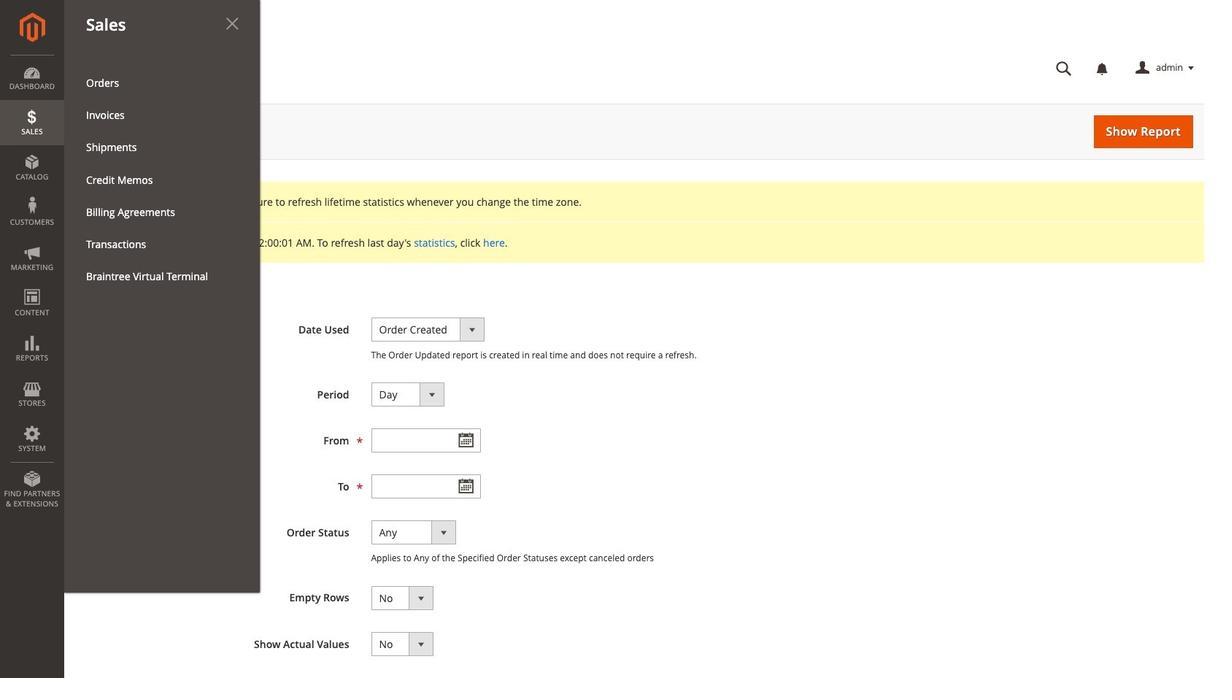 Task type: locate. For each thing, give the bounding box(es) containing it.
magento admin panel image
[[19, 12, 45, 42]]

menu
[[75, 67, 249, 292]]

None text field
[[371, 429, 481, 453], [371, 475, 481, 499], [371, 429, 481, 453], [371, 475, 481, 499]]

menu bar
[[0, 0, 260, 593]]



Task type: vqa. For each thing, say whether or not it's contained in the screenshot.
Number Field
no



